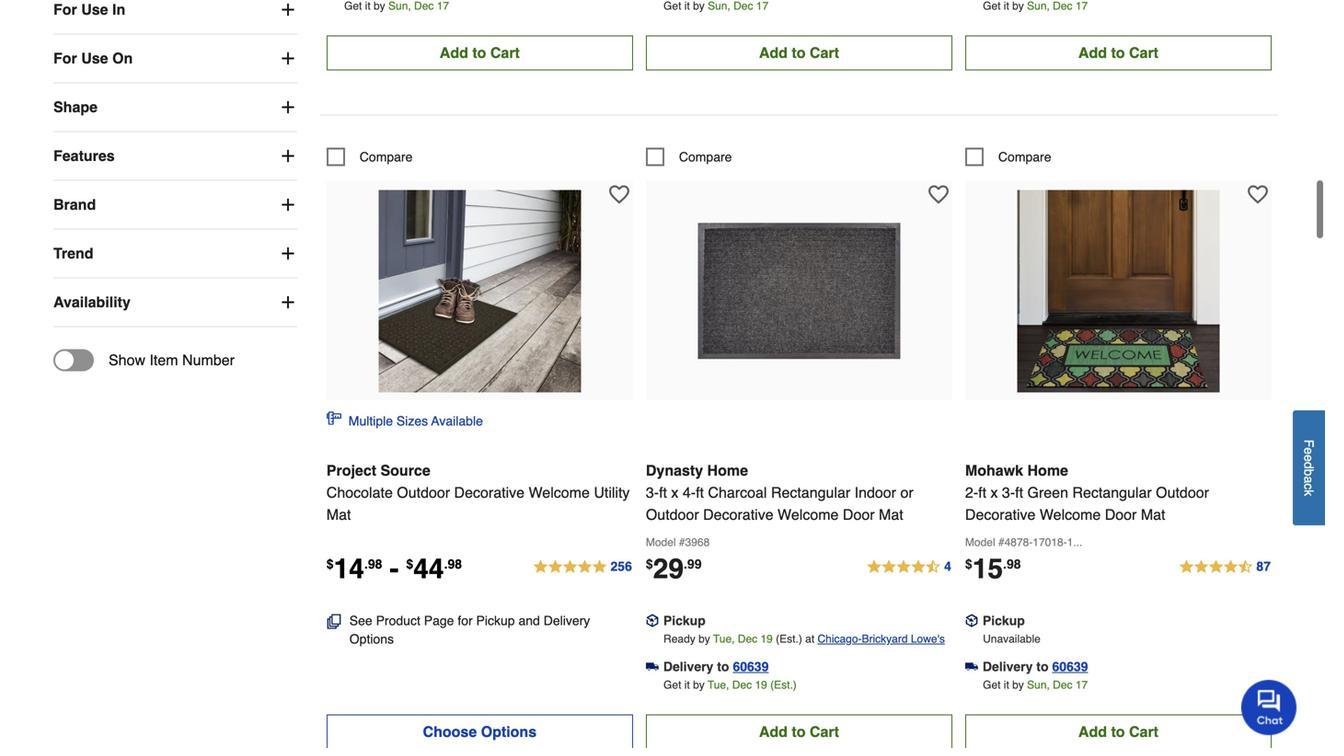 Task type: vqa. For each thing, say whether or not it's contained in the screenshot.
Keep your kitchen and bathroom drains running smoothly. Learn how to unclog a sink and simple steps involved in clearing a drain. Clearing a drain requires a combination of techniques and fixes can get messy, so have a bucket, cloths and a sponge close at hand to clean as you go.
no



Task type: describe. For each thing, give the bounding box(es) containing it.
model # 3968
[[646, 536, 710, 549]]

60639 for 17
[[1052, 659, 1088, 674]]

$ 15 .98
[[965, 553, 1021, 585]]

$ for 15
[[965, 557, 972, 571]]

utility
[[594, 484, 630, 501]]

features button
[[53, 132, 297, 180]]

plus image for for use in
[[279, 1, 297, 19]]

4878-
[[1004, 536, 1033, 549]]

60639 button for 17
[[1052, 657, 1088, 676]]

f e e d b a c k button
[[1293, 410, 1325, 525]]

decorative inside dynasty home 3-ft x 4-ft charcoal rectangular indoor or outdoor decorative welcome door mat
[[703, 506, 773, 523]]

availability button
[[53, 278, 297, 326]]

87 button
[[1178, 556, 1272, 578]]

dec for get it by tue, dec 19 (est.)
[[732, 678, 752, 691]]

actual price $29.99 element
[[646, 553, 702, 585]]

compare for 999905409 element
[[998, 149, 1051, 164]]

show item number
[[109, 352, 235, 369]]

unavailable
[[983, 632, 1041, 645]]

2 .98 from the left
[[444, 557, 462, 571]]

# for outdoor
[[679, 536, 685, 549]]

mat inside dynasty home 3-ft x 4-ft charcoal rectangular indoor or outdoor decorative welcome door mat
[[879, 506, 903, 523]]

get it by tue, dec 19 (est.)
[[663, 678, 797, 691]]

.99
[[684, 557, 702, 571]]

delivery for get it by tue, dec 19 (est.)
[[663, 659, 713, 674]]

29
[[653, 553, 684, 585]]

c
[[1302, 483, 1316, 490]]

chocolate
[[326, 484, 393, 501]]

for for for use in
[[53, 1, 77, 18]]

dec up get it by tue, dec 19 (est.)
[[738, 632, 757, 645]]

source
[[380, 462, 430, 479]]

it for tue, dec 19
[[684, 678, 690, 691]]

a
[[1302, 476, 1316, 483]]

use for on
[[81, 50, 108, 67]]

availability
[[53, 294, 131, 311]]

256 button
[[532, 556, 633, 578]]

plus image for features
[[279, 147, 297, 165]]

1 vertical spatial tue,
[[708, 678, 729, 691]]

for use in
[[53, 1, 125, 18]]

0 vertical spatial 19
[[760, 632, 773, 645]]

brand button
[[53, 181, 297, 229]]

f
[[1302, 439, 1316, 447]]

page
[[424, 613, 454, 628]]

outdoor inside dynasty home 3-ft x 4-ft charcoal rectangular indoor or outdoor decorative welcome door mat
[[646, 506, 699, 523]]

3968
[[685, 536, 710, 549]]

1 vertical spatial 19
[[755, 678, 767, 691]]

0 vertical spatial tue,
[[713, 632, 735, 645]]

256
[[611, 559, 632, 574]]

delivery to 60639 for tue, dec 19
[[663, 659, 769, 674]]

mohawk home 2-ft x 3-ft green rectangular outdoor decorative welcome door mat image
[[1017, 190, 1220, 392]]

trend
[[53, 245, 93, 262]]

-
[[390, 553, 399, 585]]

choose options link
[[326, 714, 633, 748]]

2 heart outline image from the left
[[1248, 184, 1268, 205]]

1 vertical spatial (est.)
[[770, 678, 797, 691]]

2 e from the top
[[1302, 455, 1316, 462]]

delivery for get it by sun, dec 17
[[983, 659, 1033, 674]]

for use on button
[[53, 35, 297, 82]]

for
[[458, 613, 473, 628]]

2 $ from the left
[[406, 557, 413, 571]]

pickup for get it by sun, dec 17
[[983, 613, 1025, 628]]

pickup inside see product page for pickup and delivery options
[[476, 613, 515, 628]]

multiple sizes available
[[349, 413, 483, 428]]

welcome inside the project source chocolate outdoor decorative welcome utility mat
[[529, 484, 590, 501]]

model for 3-ft x 4-ft charcoal rectangular indoor or outdoor decorative welcome door mat
[[646, 536, 676, 549]]

f e e d b a c k
[[1302, 439, 1316, 496]]

rectangular for decorative
[[771, 484, 850, 501]]

see
[[349, 613, 372, 628]]

15
[[972, 553, 1003, 585]]

actual price $15.98 element
[[965, 553, 1021, 585]]

.98 for 14
[[364, 557, 382, 571]]

87
[[1256, 559, 1271, 574]]

dynasty
[[646, 462, 703, 479]]

see product page for pickup and delivery options
[[349, 613, 590, 646]]

lowe's
[[911, 632, 945, 645]]

4.5 stars image for 15
[[1178, 556, 1272, 578]]

d
[[1302, 462, 1316, 469]]

ready by tue, dec 19 (est.) at chicago-brickyard lowe's
[[663, 632, 945, 645]]

item
[[149, 352, 178, 369]]

0 vertical spatial (est.)
[[776, 632, 802, 645]]

pickup image for get it by sun, dec 17
[[965, 614, 978, 627]]

1 heart outline image from the left
[[928, 184, 949, 205]]

3- inside dynasty home 3-ft x 4-ft charcoal rectangular indoor or outdoor decorative welcome door mat
[[646, 484, 659, 501]]

get for get it by tue, dec 19 (est.)
[[663, 678, 681, 691]]

rectangular for door
[[1072, 484, 1152, 501]]

on
[[112, 50, 133, 67]]

it for sun, dec 17
[[1004, 678, 1009, 691]]

plus image for trend
[[279, 244, 297, 263]]

$ 14 .98 - $ 44 .98
[[326, 553, 462, 585]]

project source chocolate outdoor decorative welcome utility mat
[[326, 462, 630, 523]]

$14.98-$44.98 element
[[326, 553, 462, 585]]

get for get it by sun, dec 17
[[983, 678, 1001, 691]]

3 ft from the left
[[978, 484, 986, 501]]

product
[[376, 613, 420, 628]]

multiple sizes available link
[[326, 411, 483, 430]]

by for get it by sun, dec 17
[[1012, 678, 1024, 691]]

sizes
[[397, 413, 428, 428]]

dynasty home 3-ft x 4-ft charcoal rectangular indoor or outdoor decorative welcome door mat
[[646, 462, 913, 523]]

plus image for for use on
[[279, 49, 297, 68]]

choose options
[[423, 723, 537, 740]]

dynasty home 3-ft x 4-ft charcoal rectangular indoor or outdoor decorative welcome door mat image
[[698, 190, 900, 392]]

for use in button
[[53, 0, 297, 34]]

1000265855 element
[[326, 148, 413, 166]]

trend button
[[53, 230, 297, 277]]

welcome inside dynasty home 3-ft x 4-ft charcoal rectangular indoor or outdoor decorative welcome door mat
[[778, 506, 839, 523]]

and
[[518, 613, 540, 628]]

by for get it by tue, dec 19 (est.)
[[693, 678, 705, 691]]



Task type: locate. For each thing, give the bounding box(es) containing it.
(est.) down ready by tue, dec 19 (est.) at chicago-brickyard lowe's
[[770, 678, 797, 691]]

1 horizontal spatial delivery to 60639
[[983, 659, 1088, 674]]

1 vertical spatial plus image
[[279, 98, 297, 116]]

999905409 element
[[965, 148, 1051, 166]]

compare inside 999905409 element
[[998, 149, 1051, 164]]

5 stars image
[[532, 556, 633, 578]]

chicago-brickyard lowe's button
[[818, 630, 945, 648]]

pickup image for get it by tue, dec 19 (est.)
[[646, 614, 659, 627]]

compare inside 1000265855 element
[[360, 149, 413, 164]]

in
[[112, 1, 125, 18]]

chicago-
[[818, 632, 862, 645]]

use for in
[[81, 1, 108, 18]]

for inside button
[[53, 1, 77, 18]]

.98
[[364, 557, 382, 571], [444, 557, 462, 571], [1003, 557, 1021, 571]]

$ inside "$ 29 .99"
[[646, 557, 653, 571]]

2 60639 from the left
[[1052, 659, 1088, 674]]

60639 up get it by tue, dec 19 (est.)
[[733, 659, 769, 674]]

charcoal
[[708, 484, 767, 501]]

plus image for brand
[[279, 196, 297, 214]]

1 pickup image from the left
[[646, 614, 659, 627]]

44
[[413, 553, 444, 585]]

pickup right for
[[476, 613, 515, 628]]

$ right 4
[[965, 557, 972, 571]]

1 x from the left
[[671, 484, 679, 501]]

.98 down 4878-
[[1003, 557, 1021, 571]]

rectangular inside dynasty home 3-ft x 4-ft charcoal rectangular indoor or outdoor decorative welcome door mat
[[771, 484, 850, 501]]

0 horizontal spatial x
[[671, 484, 679, 501]]

or
[[900, 484, 913, 501]]

1 plus image from the top
[[279, 49, 297, 68]]

60639 for 19
[[733, 659, 769, 674]]

1 horizontal spatial #
[[998, 536, 1004, 549]]

1 4.5 stars image from the left
[[866, 556, 952, 578]]

1 plus image from the top
[[279, 1, 297, 19]]

1 horizontal spatial model
[[965, 536, 995, 549]]

1 truck filled image from the left
[[646, 660, 659, 673]]

model up 29
[[646, 536, 676, 549]]

1 vertical spatial options
[[481, 723, 537, 740]]

shape
[[53, 99, 98, 116]]

home up charcoal
[[707, 462, 748, 479]]

1 it from the left
[[684, 678, 690, 691]]

0 horizontal spatial pickup image
[[646, 614, 659, 627]]

.98 left -
[[364, 557, 382, 571]]

it down ready
[[684, 678, 690, 691]]

0 horizontal spatial rectangular
[[771, 484, 850, 501]]

plus image inside shape button
[[279, 98, 297, 116]]

1 horizontal spatial mat
[[879, 506, 903, 523]]

3 pickup from the left
[[983, 613, 1025, 628]]

1 vertical spatial use
[[81, 50, 108, 67]]

60639 button for 19
[[733, 657, 769, 676]]

pickup up unavailable
[[983, 613, 1025, 628]]

1 pickup from the left
[[476, 613, 515, 628]]

1 vertical spatial for
[[53, 50, 77, 67]]

1 horizontal spatial delivery
[[663, 659, 713, 674]]

plus image inside features button
[[279, 147, 297, 165]]

options down 'see'
[[349, 632, 394, 646]]

use inside button
[[81, 1, 108, 18]]

(est.) left the at
[[776, 632, 802, 645]]

2 for from the top
[[53, 50, 77, 67]]

delivery to 60639 for sun, dec 17
[[983, 659, 1088, 674]]

project
[[326, 462, 376, 479]]

get
[[663, 678, 681, 691], [983, 678, 1001, 691]]

# for welcome
[[998, 536, 1004, 549]]

decorative up 4878-
[[965, 506, 1036, 523]]

welcome
[[529, 484, 590, 501], [778, 506, 839, 523], [1040, 506, 1101, 523]]

1 for from the top
[[53, 1, 77, 18]]

x inside dynasty home 3-ft x 4-ft charcoal rectangular indoor or outdoor decorative welcome door mat
[[671, 484, 679, 501]]

compare
[[360, 149, 413, 164], [679, 149, 732, 164], [998, 149, 1051, 164]]

1 horizontal spatial door
[[1105, 506, 1137, 523]]

2 horizontal spatial decorative
[[965, 506, 1036, 523]]

3- inside mohawk home 2-ft x 3-ft green rectangular outdoor decorative welcome door mat
[[1002, 484, 1015, 501]]

pickup image down the "15"
[[965, 614, 978, 627]]

4 button
[[866, 556, 952, 578]]

0 horizontal spatial heart outline image
[[928, 184, 949, 205]]

4.5 stars image containing 87
[[1178, 556, 1272, 578]]

2 compare from the left
[[679, 149, 732, 164]]

0 horizontal spatial truck filled image
[[646, 660, 659, 673]]

rectangular
[[771, 484, 850, 501], [1072, 484, 1152, 501]]

1 # from the left
[[679, 536, 685, 549]]

2 get from the left
[[983, 678, 1001, 691]]

use left "on"
[[81, 50, 108, 67]]

dec left 17
[[1053, 678, 1072, 691]]

home inside dynasty home 3-ft x 4-ft charcoal rectangular indoor or outdoor decorative welcome door mat
[[707, 462, 748, 479]]

1 compare from the left
[[360, 149, 413, 164]]

0 horizontal spatial compare
[[360, 149, 413, 164]]

ready
[[663, 632, 695, 645]]

1003202946 element
[[646, 148, 732, 166]]

cart
[[490, 44, 520, 61], [810, 44, 839, 61], [1129, 44, 1158, 61], [810, 723, 839, 740], [1129, 723, 1158, 740]]

2 home from the left
[[1027, 462, 1068, 479]]

pickup for get it by tue, dec 19 (est.)
[[663, 613, 706, 628]]

2 3- from the left
[[1002, 484, 1015, 501]]

to
[[472, 44, 486, 61], [792, 44, 806, 61], [1111, 44, 1125, 61], [717, 659, 729, 674], [1036, 659, 1049, 674], [792, 723, 806, 740], [1111, 723, 1125, 740]]

0 vertical spatial use
[[81, 1, 108, 18]]

add to cart
[[440, 44, 520, 61], [759, 44, 839, 61], [1078, 44, 1158, 61], [759, 723, 839, 740], [1078, 723, 1158, 740]]

0 horizontal spatial model
[[646, 536, 676, 549]]

2 horizontal spatial compare
[[998, 149, 1051, 164]]

delivery down unavailable
[[983, 659, 1033, 674]]

sun,
[[1027, 678, 1050, 691]]

for use on
[[53, 50, 133, 67]]

1 horizontal spatial compare
[[679, 149, 732, 164]]

.98 inside $ 15 .98
[[1003, 557, 1021, 571]]

60639 up 17
[[1052, 659, 1088, 674]]

brand
[[53, 196, 96, 213]]

by right ready
[[698, 632, 710, 645]]

0 horizontal spatial delivery
[[544, 613, 590, 628]]

2 # from the left
[[998, 536, 1004, 549]]

outdoor inside the project source chocolate outdoor decorative welcome utility mat
[[397, 484, 450, 501]]

available
[[431, 413, 483, 428]]

compare for 1003202946 element
[[679, 149, 732, 164]]

x inside mohawk home 2-ft x 3-ft green rectangular outdoor decorative welcome door mat
[[991, 484, 998, 501]]

k
[[1302, 490, 1316, 496]]

4-
[[683, 484, 696, 501]]

heart outline image
[[609, 184, 629, 205]]

model # 4878-17018-1...
[[965, 536, 1082, 549]]

rectangular inside mohawk home 2-ft x 3-ft green rectangular outdoor decorative welcome door mat
[[1072, 484, 1152, 501]]

show item number element
[[53, 349, 235, 371]]

for left in
[[53, 1, 77, 18]]

options
[[349, 632, 394, 646], [481, 723, 537, 740]]

2 4.5 stars image from the left
[[1178, 556, 1272, 578]]

shape button
[[53, 83, 297, 131]]

it left sun,
[[1004, 678, 1009, 691]]

x down mohawk
[[991, 484, 998, 501]]

tue,
[[713, 632, 735, 645], [708, 678, 729, 691]]

door
[[843, 506, 875, 523], [1105, 506, 1137, 523]]

1 60639 from the left
[[733, 659, 769, 674]]

2 horizontal spatial outdoor
[[1156, 484, 1209, 501]]

2 pickup from the left
[[663, 613, 706, 628]]

4.5 stars image
[[866, 556, 952, 578], [1178, 556, 1272, 578]]

show
[[109, 352, 145, 369]]

4 ft from the left
[[1015, 484, 1023, 501]]

truck filled image for get it by sun, dec 17
[[965, 660, 978, 673]]

2 horizontal spatial welcome
[[1040, 506, 1101, 523]]

$
[[326, 557, 334, 571], [406, 557, 413, 571], [646, 557, 653, 571], [965, 557, 972, 571]]

pickup up ready
[[663, 613, 706, 628]]

.98 up for
[[444, 557, 462, 571]]

1 delivery to 60639 from the left
[[663, 659, 769, 674]]

$ right 256
[[646, 557, 653, 571]]

0 horizontal spatial door
[[843, 506, 875, 523]]

plus image
[[279, 1, 297, 19], [279, 98, 297, 116], [279, 244, 297, 263]]

truck filled image
[[646, 660, 659, 673], [965, 660, 978, 673]]

1 horizontal spatial home
[[1027, 462, 1068, 479]]

x left 4-
[[671, 484, 679, 501]]

0 horizontal spatial options
[[349, 632, 394, 646]]

1 rectangular from the left
[[771, 484, 850, 501]]

use inside 'button'
[[81, 50, 108, 67]]

0 horizontal spatial .98
[[364, 557, 382, 571]]

plus image inside for use on 'button'
[[279, 49, 297, 68]]

for
[[53, 1, 77, 18], [53, 50, 77, 67]]

$ 29 .99
[[646, 553, 702, 585]]

1 use from the top
[[81, 1, 108, 18]]

1 horizontal spatial 4.5 stars image
[[1178, 556, 1272, 578]]

model for 2-ft x 3-ft green rectangular outdoor decorative welcome door mat
[[965, 536, 995, 549]]

decorative inside mohawk home 2-ft x 3-ft green rectangular outdoor decorative welcome door mat
[[965, 506, 1036, 523]]

2 it from the left
[[1004, 678, 1009, 691]]

pickup image
[[646, 614, 659, 627], [965, 614, 978, 627]]

for up shape
[[53, 50, 77, 67]]

$ inside $ 15 .98
[[965, 557, 972, 571]]

0 horizontal spatial outdoor
[[397, 484, 450, 501]]

home
[[707, 462, 748, 479], [1027, 462, 1068, 479]]

delivery inside see product page for pickup and delivery options
[[544, 613, 590, 628]]

2 60639 button from the left
[[1052, 657, 1088, 676]]

heart outline image
[[928, 184, 949, 205], [1248, 184, 1268, 205]]

60639 button
[[733, 657, 769, 676], [1052, 657, 1088, 676]]

1 horizontal spatial heart outline image
[[1248, 184, 1268, 205]]

welcome inside mohawk home 2-ft x 3-ft green rectangular outdoor decorative welcome door mat
[[1040, 506, 1101, 523]]

1 door from the left
[[843, 506, 875, 523]]

4
[[944, 559, 951, 574]]

4 $ from the left
[[965, 557, 972, 571]]

e
[[1302, 447, 1316, 455], [1302, 455, 1316, 462]]

decorative down charcoal
[[703, 506, 773, 523]]

0 horizontal spatial 4.5 stars image
[[866, 556, 952, 578]]

features
[[53, 147, 115, 164]]

rectangular left 'indoor'
[[771, 484, 850, 501]]

$ for 14
[[326, 557, 334, 571]]

plus image inside for use in button
[[279, 1, 297, 19]]

0 horizontal spatial delivery to 60639
[[663, 659, 769, 674]]

plus image inside trend button
[[279, 244, 297, 263]]

get it by sun, dec 17
[[983, 678, 1088, 691]]

by down ready
[[693, 678, 705, 691]]

(est.)
[[776, 632, 802, 645], [770, 678, 797, 691]]

1 horizontal spatial decorative
[[703, 506, 773, 523]]

1...
[[1067, 536, 1082, 549]]

x for 3-
[[991, 484, 998, 501]]

1 horizontal spatial 60639
[[1052, 659, 1088, 674]]

3 $ from the left
[[646, 557, 653, 571]]

use left in
[[81, 1, 108, 18]]

0 horizontal spatial 3-
[[646, 484, 659, 501]]

.98 for 15
[[1003, 557, 1021, 571]]

choose
[[423, 723, 477, 740]]

1 mat from the left
[[326, 506, 351, 523]]

dec for get it by sun, dec 17
[[1053, 678, 1072, 691]]

1 horizontal spatial truck filled image
[[965, 660, 978, 673]]

decorative inside the project source chocolate outdoor decorative welcome utility mat
[[454, 484, 525, 501]]

0 vertical spatial options
[[349, 632, 394, 646]]

plus image inside availability button
[[279, 293, 297, 312]]

ft
[[659, 484, 667, 501], [696, 484, 704, 501], [978, 484, 986, 501], [1015, 484, 1023, 501]]

indoor
[[854, 484, 896, 501]]

x
[[671, 484, 679, 501], [991, 484, 998, 501]]

3 plus image from the top
[[279, 244, 297, 263]]

19 left the at
[[760, 632, 773, 645]]

get down ready
[[663, 678, 681, 691]]

0 horizontal spatial welcome
[[529, 484, 590, 501]]

1 3- from the left
[[646, 484, 659, 501]]

1 $ from the left
[[326, 557, 334, 571]]

2 ft from the left
[[696, 484, 704, 501]]

delivery to 60639 up get it by tue, dec 19 (est.)
[[663, 659, 769, 674]]

# up actual price $15.98 element
[[998, 536, 1004, 549]]

outdoor
[[397, 484, 450, 501], [1156, 484, 1209, 501], [646, 506, 699, 523]]

outdoor down 4-
[[646, 506, 699, 523]]

2 pickup image from the left
[[965, 614, 978, 627]]

for for for use on
[[53, 50, 77, 67]]

door inside dynasty home 3-ft x 4-ft charcoal rectangular indoor or outdoor decorative welcome door mat
[[843, 506, 875, 523]]

options inside see product page for pickup and delivery options
[[349, 632, 394, 646]]

dec down ready by tue, dec 19 (est.) at chicago-brickyard lowe's
[[732, 678, 752, 691]]

number
[[182, 352, 235, 369]]

$ left -
[[326, 557, 334, 571]]

0 horizontal spatial home
[[707, 462, 748, 479]]

project source chocolate outdoor decorative welcome utility mat image
[[378, 190, 581, 392]]

2 door from the left
[[1105, 506, 1137, 523]]

2 horizontal spatial mat
[[1141, 506, 1165, 523]]

add to cart button
[[326, 35, 633, 70], [646, 35, 952, 70], [965, 35, 1272, 70], [646, 714, 952, 748], [965, 714, 1272, 748]]

1 horizontal spatial get
[[983, 678, 1001, 691]]

17018-
[[1033, 536, 1067, 549]]

x for 4-
[[671, 484, 679, 501]]

pickup
[[476, 613, 515, 628], [663, 613, 706, 628], [983, 613, 1025, 628]]

2 vertical spatial plus image
[[279, 244, 297, 263]]

1 get from the left
[[663, 678, 681, 691]]

60639 button up get it by tue, dec 19 (est.)
[[733, 657, 769, 676]]

1 horizontal spatial 3-
[[1002, 484, 1015, 501]]

model up the "15"
[[965, 536, 995, 549]]

1 horizontal spatial 60639 button
[[1052, 657, 1088, 676]]

60639
[[733, 659, 769, 674], [1052, 659, 1088, 674]]

3 compare from the left
[[998, 149, 1051, 164]]

by
[[698, 632, 710, 645], [693, 678, 705, 691], [1012, 678, 1024, 691]]

2 horizontal spatial delivery
[[983, 659, 1033, 674]]

compare for 1000265855 element
[[360, 149, 413, 164]]

0 vertical spatial plus image
[[279, 1, 297, 19]]

1 horizontal spatial .98
[[444, 557, 462, 571]]

2 plus image from the top
[[279, 147, 297, 165]]

use
[[81, 1, 108, 18], [81, 50, 108, 67]]

1 horizontal spatial options
[[481, 723, 537, 740]]

model
[[646, 536, 676, 549], [965, 536, 995, 549]]

mat inside the project source chocolate outdoor decorative welcome utility mat
[[326, 506, 351, 523]]

1 horizontal spatial outdoor
[[646, 506, 699, 523]]

$ for 29
[[646, 557, 653, 571]]

delivery to 60639 up get it by sun, dec 17
[[983, 659, 1088, 674]]

plus image for availability
[[279, 293, 297, 312]]

add
[[440, 44, 468, 61], [759, 44, 788, 61], [1078, 44, 1107, 61], [759, 723, 788, 740], [1078, 723, 1107, 740]]

2 delivery to 60639 from the left
[[983, 659, 1088, 674]]

brickyard
[[862, 632, 908, 645]]

multiple
[[349, 413, 393, 428]]

4.5 stars image for 29
[[866, 556, 952, 578]]

3 mat from the left
[[1141, 506, 1165, 523]]

3- down mohawk
[[1002, 484, 1015, 501]]

0 horizontal spatial #
[[679, 536, 685, 549]]

plus image for shape
[[279, 98, 297, 116]]

mat inside mohawk home 2-ft x 3-ft green rectangular outdoor decorative welcome door mat
[[1141, 506, 1165, 523]]

2 plus image from the top
[[279, 98, 297, 116]]

0 vertical spatial for
[[53, 1, 77, 18]]

it
[[684, 678, 690, 691], [1004, 678, 1009, 691]]

chat invite button image
[[1241, 679, 1297, 735]]

3- down the dynasty
[[646, 484, 659, 501]]

plus image
[[279, 49, 297, 68], [279, 147, 297, 165], [279, 196, 297, 214], [279, 293, 297, 312]]

delivery
[[544, 613, 590, 628], [663, 659, 713, 674], [983, 659, 1033, 674]]

plus image inside brand button
[[279, 196, 297, 214]]

0 horizontal spatial pickup
[[476, 613, 515, 628]]

dec
[[738, 632, 757, 645], [732, 678, 752, 691], [1053, 678, 1072, 691]]

get left sun,
[[983, 678, 1001, 691]]

outdoor up 87 button
[[1156, 484, 1209, 501]]

pickup image down 29
[[646, 614, 659, 627]]

1 model from the left
[[646, 536, 676, 549]]

e up "d"
[[1302, 447, 1316, 455]]

delivery down ready
[[663, 659, 713, 674]]

0 horizontal spatial mat
[[326, 506, 351, 523]]

1 horizontal spatial it
[[1004, 678, 1009, 691]]

e up b
[[1302, 455, 1316, 462]]

2 model from the left
[[965, 536, 995, 549]]

1 horizontal spatial rectangular
[[1072, 484, 1152, 501]]

2 use from the top
[[81, 50, 108, 67]]

19
[[760, 632, 773, 645], [755, 678, 767, 691]]

2 horizontal spatial .98
[[1003, 557, 1021, 571]]

truck filled image for get it by tue, dec 19 (est.)
[[646, 660, 659, 673]]

$ right -
[[406, 557, 413, 571]]

19 down ready by tue, dec 19 (est.) at chicago-brickyard lowe's
[[755, 678, 767, 691]]

options right choose
[[481, 723, 537, 740]]

decorative
[[454, 484, 525, 501], [703, 506, 773, 523], [965, 506, 1036, 523]]

1 horizontal spatial welcome
[[778, 506, 839, 523]]

2 x from the left
[[991, 484, 998, 501]]

door inside mohawk home 2-ft x 3-ft green rectangular outdoor decorative welcome door mat
[[1105, 506, 1137, 523]]

home for mohawk home
[[1027, 462, 1068, 479]]

decorative down available
[[454, 484, 525, 501]]

1 horizontal spatial pickup image
[[965, 614, 978, 627]]

by left sun,
[[1012, 678, 1024, 691]]

17
[[1075, 678, 1088, 691]]

0 horizontal spatial 60639 button
[[733, 657, 769, 676]]

delivery right and
[[544, 613, 590, 628]]

0 horizontal spatial get
[[663, 678, 681, 691]]

green
[[1027, 484, 1068, 501]]

1 60639 button from the left
[[733, 657, 769, 676]]

2 rectangular from the left
[[1072, 484, 1152, 501]]

1 .98 from the left
[[364, 557, 382, 571]]

mohawk home 2-ft x 3-ft green rectangular outdoor decorative welcome door mat
[[965, 462, 1209, 523]]

2 mat from the left
[[879, 506, 903, 523]]

0 horizontal spatial 60639
[[733, 659, 769, 674]]

outdoor inside mohawk home 2-ft x 3-ft green rectangular outdoor decorative welcome door mat
[[1156, 484, 1209, 501]]

compare inside 1003202946 element
[[679, 149, 732, 164]]

2-
[[965, 484, 978, 501]]

# up .99
[[679, 536, 685, 549]]

1 ft from the left
[[659, 484, 667, 501]]

3 plus image from the top
[[279, 196, 297, 214]]

1 home from the left
[[707, 462, 748, 479]]

14
[[334, 553, 364, 585]]

60639 button up 17
[[1052, 657, 1088, 676]]

2 horizontal spatial pickup
[[983, 613, 1025, 628]]

0 horizontal spatial decorative
[[454, 484, 525, 501]]

home inside mohawk home 2-ft x 3-ft green rectangular outdoor decorative welcome door mat
[[1027, 462, 1068, 479]]

1 horizontal spatial pickup
[[663, 613, 706, 628]]

1 horizontal spatial x
[[991, 484, 998, 501]]

outdoor down the source
[[397, 484, 450, 501]]

0 horizontal spatial it
[[684, 678, 690, 691]]

at
[[805, 632, 814, 645]]

for inside 'button'
[[53, 50, 77, 67]]

home up green
[[1027, 462, 1068, 479]]

mohawk
[[965, 462, 1023, 479]]

b
[[1302, 469, 1316, 476]]

#
[[679, 536, 685, 549], [998, 536, 1004, 549]]

4.5 stars image containing 4
[[866, 556, 952, 578]]

4 plus image from the top
[[279, 293, 297, 312]]

1 e from the top
[[1302, 447, 1316, 455]]

rectangular up 1...
[[1072, 484, 1152, 501]]

home for dynasty home
[[707, 462, 748, 479]]

3 .98 from the left
[[1003, 557, 1021, 571]]

2 truck filled image from the left
[[965, 660, 978, 673]]



